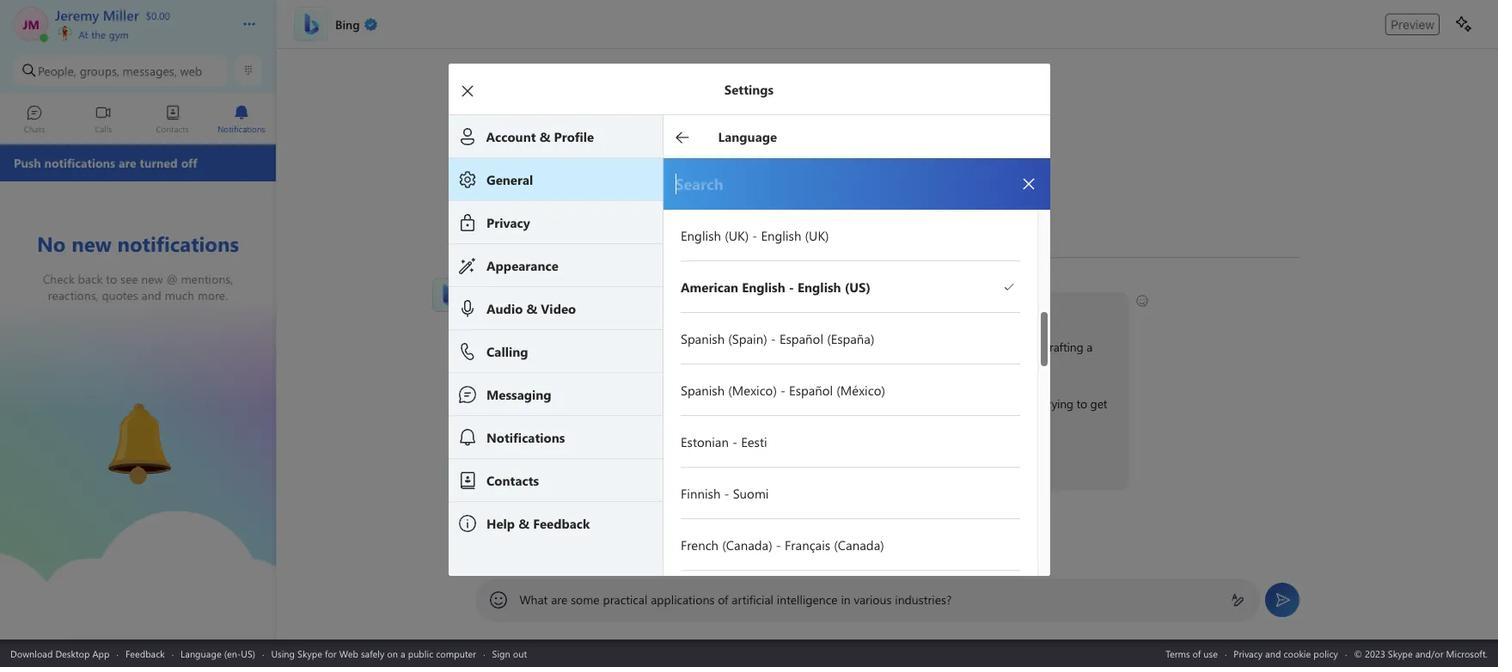 Task type: describe. For each thing, give the bounding box(es) containing it.
using skype for web safely on a public computer
[[271, 647, 476, 660]]

privacy
[[1234, 647, 1263, 660]]

applications
[[651, 591, 715, 608]]

don't
[[891, 395, 918, 412]]

europe
[[989, 339, 1025, 355]]

2 i'm from the left
[[593, 395, 609, 412]]

web
[[339, 647, 358, 660]]

bing
[[542, 301, 566, 317]]

if
[[716, 452, 722, 469]]

hey,
[[484, 301, 506, 317]]

privacy and cookie policy
[[1234, 647, 1338, 660]]

you inside ask me any type of question, like finding vegan restaurants in cambridge, itinerary for your trip to europe or drafting a story for curious kids. in groups, remember to mention me with @bing. i'm an ai preview, so i'm still learning. sometimes i might say something weird. don't get mad at me, i'm just trying to get better! if you want to start over, type
[[494, 452, 513, 469]]

policy
[[1314, 647, 1338, 660]]

what
[[520, 591, 548, 608]]

tell
[[639, 546, 653, 560]]

2 horizontal spatial the
[[889, 546, 904, 560]]

people, groups, messages, web
[[38, 62, 202, 79]]

want inside ask me any type of question, like finding vegan restaurants in cambridge, itinerary for your trip to europe or drafting a story for curious kids. in groups, remember to mention me with @bing. i'm an ai preview, so i'm still learning. sometimes i might say something weird. don't get mad at me, i'm just trying to get better! if you want to start over, type
[[516, 452, 541, 469]]

over,
[[585, 452, 609, 469]]

cookie
[[1284, 647, 1311, 660]]

like
[[636, 339, 653, 355]]

9:24
[[500, 277, 519, 291]]

mention
[[722, 358, 765, 374]]

a inside ask me any type of question, like finding vegan restaurants in cambridge, itinerary for your trip to europe or drafting a story for curious kids. in groups, remember to mention me with @bing. i'm an ai preview, so i'm still learning. sometimes i might say something weird. don't get mad at me, i'm just trying to get better! if you want to start over, type
[[1086, 339, 1092, 355]]

begin?
[[946, 546, 976, 560]]

start
[[558, 452, 581, 469]]

download
[[10, 647, 53, 660]]

2 horizontal spatial you
[[725, 452, 745, 469]]

of inside ask me any type of question, like finding vegan restaurants in cambridge, itinerary for your trip to europe or drafting a story for curious kids. in groups, remember to mention me with @bing. i'm an ai preview, so i'm still learning. sometimes i might say something weird. don't get mad at me, i'm just trying to get better! if you want to start over, type
[[572, 339, 583, 355]]

in
[[597, 358, 607, 374]]

can
[[599, 301, 617, 317]]

safely
[[361, 647, 385, 660]]

public
[[408, 647, 433, 660]]

might
[[746, 395, 776, 412]]

to right trip
[[975, 339, 986, 355]]

report
[[908, 452, 940, 469]]

using
[[271, 647, 295, 660]]

a right on
[[401, 647, 405, 660]]

me left with
[[768, 358, 785, 374]]

desktop
[[55, 647, 90, 660]]

2 vertical spatial of
[[1193, 647, 1201, 660]]

your
[[928, 339, 951, 355]]

some
[[571, 591, 600, 608]]

bell
[[86, 397, 108, 415]]

what's the weather?
[[729, 546, 819, 560]]

terms
[[1166, 647, 1190, 660]]

at the gym button
[[55, 24, 225, 41]]

preview,
[[533, 395, 575, 412]]

me left any
[[506, 339, 522, 355]]

gym
[[109, 28, 129, 41]]

!
[[566, 301, 569, 317]]

say
[[779, 395, 796, 412]]

practical
[[603, 591, 648, 608]]

(openhands)
[[1000, 451, 1065, 468]]

.
[[686, 452, 689, 469]]

the for at
[[91, 28, 106, 41]]

1 horizontal spatial in
[[841, 591, 851, 608]]

me right give
[[814, 452, 830, 469]]

to down vegan
[[708, 358, 719, 374]]

1 horizontal spatial type
[[612, 452, 634, 469]]

(en-
[[224, 647, 241, 660]]

sign out
[[492, 647, 527, 660]]

and
[[1266, 647, 1281, 660]]

trip
[[954, 339, 972, 355]]

what are some practical applications of artificial intelligence in various industries?
[[520, 591, 952, 608]]

vegan
[[696, 339, 727, 355]]

how inside button
[[848, 546, 869, 560]]

newtopic
[[637, 452, 686, 469]]

us)
[[241, 647, 255, 660]]

Search text field
[[674, 173, 1005, 195]]

artificial
[[732, 591, 774, 608]]

me,
[[981, 395, 999, 412]]

how did the universe begin? button
[[837, 539, 988, 567]]

to left "start"
[[545, 452, 555, 469]]

weird.
[[857, 395, 888, 412]]

newtopic . and if you want to give me feedback, just report a concern.
[[637, 452, 998, 469]]

at
[[78, 28, 88, 41]]

how did the universe begin?
[[848, 546, 976, 560]]

an
[[503, 395, 516, 412]]

to right trying
[[1076, 395, 1087, 412]]

or
[[1028, 339, 1039, 355]]

to left give
[[776, 452, 787, 469]]

at the gym
[[76, 28, 129, 41]]

skype
[[298, 647, 322, 660]]

this
[[510, 301, 528, 317]]

kids.
[[571, 358, 594, 374]]

learning.
[[632, 395, 676, 412]]

1 get from the left
[[921, 395, 938, 412]]

2 vertical spatial for
[[325, 647, 337, 660]]

what's the weather? button
[[717, 539, 830, 567]]

terms of use
[[1166, 647, 1218, 660]]

did
[[872, 546, 886, 560]]

what's
[[729, 546, 759, 560]]

is
[[531, 301, 539, 317]]

bing,
[[475, 277, 498, 291]]

0 vertical spatial how
[[572, 301, 596, 317]]

privacy and cookie policy link
[[1234, 647, 1338, 660]]

and
[[692, 452, 713, 469]]



Task type: vqa. For each thing, say whether or not it's contained in the screenshot.
cats? to the left
no



Task type: locate. For each thing, give the bounding box(es) containing it.
i'm right so
[[593, 395, 609, 412]]

0 horizontal spatial of
[[572, 339, 583, 355]]

on
[[387, 647, 398, 660]]

1 horizontal spatial how
[[848, 546, 869, 560]]

bing, 9:24 am
[[475, 277, 538, 291]]

sign
[[492, 647, 510, 660]]

feedback link
[[125, 647, 165, 660]]

finding
[[656, 339, 693, 355]]

in
[[790, 339, 799, 355], [841, 591, 851, 608]]

2 horizontal spatial i'm
[[1003, 395, 1018, 412]]

question,
[[586, 339, 633, 355]]

groups, down like
[[610, 358, 649, 374]]

so
[[578, 395, 590, 412]]

want left give
[[748, 452, 773, 469]]

mad
[[942, 395, 965, 412]]

get right trying
[[1090, 395, 1107, 412]]

want
[[516, 452, 541, 469], [748, 452, 773, 469]]

3 i'm from the left
[[1003, 395, 1018, 412]]

the inside button
[[762, 546, 776, 560]]

1 vertical spatial type
[[612, 452, 634, 469]]

for right story
[[513, 358, 528, 374]]

to
[[975, 339, 986, 355], [708, 358, 719, 374], [1076, 395, 1087, 412], [545, 452, 555, 469], [776, 452, 787, 469]]

0 horizontal spatial i
[[620, 301, 623, 317]]

out
[[513, 647, 527, 660]]

still
[[612, 395, 629, 412]]

today?
[[674, 301, 708, 317]]

type up curious
[[547, 339, 569, 355]]

i'm right me,
[[1003, 395, 1018, 412]]

for left web on the bottom left
[[325, 647, 337, 660]]

0 horizontal spatial want
[[516, 452, 541, 469]]

0 vertical spatial type
[[547, 339, 569, 355]]

just left trying
[[1022, 395, 1040, 412]]

you
[[652, 301, 671, 317], [494, 452, 513, 469], [725, 452, 745, 469]]

concern.
[[952, 452, 995, 469]]

ask me any type of question, like finding vegan restaurants in cambridge, itinerary for your trip to europe or drafting a story for curious kids. in groups, remember to mention me with @bing. i'm an ai preview, so i'm still learning. sometimes i might say something weird. don't get mad at me, i'm just trying to get better! if you want to start over, type
[[484, 339, 1110, 469]]

0 horizontal spatial type
[[547, 339, 569, 355]]

1 horizontal spatial groups,
[[610, 358, 649, 374]]

0 horizontal spatial for
[[325, 647, 337, 660]]

you right if
[[725, 452, 745, 469]]

language
[[181, 647, 221, 660]]

2 horizontal spatial for
[[911, 339, 925, 355]]

0 horizontal spatial just
[[886, 452, 904, 469]]

groups, down at the gym
[[80, 62, 119, 79]]

language dialog
[[448, 63, 1050, 622]]

i inside ask me any type of question, like finding vegan restaurants in cambridge, itinerary for your trip to europe or drafting a story for curious kids. in groups, remember to mention me with @bing. i'm an ai preview, so i'm still learning. sometimes i might say something weird. don't get mad at me, i'm just trying to get better! if you want to start over, type
[[740, 395, 743, 412]]

the
[[91, 28, 106, 41], [762, 546, 776, 560], [889, 546, 904, 560]]

sign out link
[[492, 647, 527, 660]]

groups, inside ask me any type of question, like finding vegan restaurants in cambridge, itinerary for your trip to europe or drafting a story for curious kids. in groups, remember to mention me with @bing. i'm an ai preview, so i'm still learning. sometimes i might say something weird. don't get mad at me, i'm just trying to get better! if you want to start over, type
[[610, 358, 649, 374]]

a
[[1086, 339, 1092, 355], [943, 452, 949, 469], [673, 546, 678, 560], [401, 647, 405, 660]]

the right at
[[91, 28, 106, 41]]

if
[[484, 452, 491, 469]]

weather?
[[779, 546, 819, 560]]

1 vertical spatial just
[[886, 452, 904, 469]]

1 want from the left
[[516, 452, 541, 469]]

a right the drafting
[[1086, 339, 1092, 355]]

i
[[620, 301, 623, 317], [740, 395, 743, 412]]

of
[[572, 339, 583, 355], [718, 591, 729, 608], [1193, 647, 1201, 660]]

industries?
[[895, 591, 952, 608]]

download desktop app
[[10, 647, 110, 660]]

0 horizontal spatial you
[[494, 452, 513, 469]]

you right help
[[652, 301, 671, 317]]

web
[[180, 62, 202, 79]]

0 vertical spatial just
[[1022, 395, 1040, 412]]

you right if at the left of the page
[[494, 452, 513, 469]]

i right can
[[620, 301, 623, 317]]

just
[[1022, 395, 1040, 412], [886, 452, 904, 469]]

tell me a joke
[[639, 546, 699, 560]]

1 horizontal spatial i
[[740, 395, 743, 412]]

sometimes
[[679, 395, 736, 412]]

1 horizontal spatial of
[[718, 591, 729, 608]]

cambridge,
[[803, 339, 862, 355]]

i left might
[[740, 395, 743, 412]]

a inside button
[[673, 546, 678, 560]]

2 horizontal spatial of
[[1193, 647, 1201, 660]]

language (en-us) link
[[181, 647, 255, 660]]

for left 'your'
[[911, 339, 925, 355]]

ai
[[519, 395, 530, 412]]

hey, this is bing ! how can i help you today?
[[484, 301, 711, 317]]

1 horizontal spatial i'm
[[593, 395, 609, 412]]

Type a message text field
[[520, 591, 1217, 608]]

people,
[[38, 62, 76, 79]]

me inside button
[[656, 546, 670, 560]]

1 vertical spatial in
[[841, 591, 851, 608]]

1 vertical spatial i
[[740, 395, 743, 412]]

1 vertical spatial for
[[513, 358, 528, 374]]

1 vertical spatial of
[[718, 591, 729, 608]]

0 vertical spatial for
[[911, 339, 925, 355]]

preview
[[1391, 17, 1435, 31]]

0 horizontal spatial i'm
[[484, 395, 500, 412]]

a left joke
[[673, 546, 678, 560]]

the for what's
[[762, 546, 776, 560]]

feedback,
[[833, 452, 883, 469]]

1 vertical spatial groups,
[[610, 358, 649, 374]]

using skype for web safely on a public computer link
[[271, 647, 476, 660]]

(smileeyes)
[[713, 300, 769, 316]]

2 want from the left
[[748, 452, 773, 469]]

groups, inside button
[[80, 62, 119, 79]]

with
[[788, 358, 810, 374]]

how left did
[[848, 546, 869, 560]]

i'm left an at the left of page
[[484, 395, 500, 412]]

better!
[[484, 414, 519, 431]]

in inside ask me any type of question, like finding vegan restaurants in cambridge, itinerary for your trip to europe or drafting a story for curious kids. in groups, remember to mention me with @bing. i'm an ai preview, so i'm still learning. sometimes i might say something weird. don't get mad at me, i'm just trying to get better! if you want to start over, type
[[790, 339, 799, 355]]

download desktop app link
[[10, 647, 110, 660]]

0 horizontal spatial the
[[91, 28, 106, 41]]

just inside ask me any type of question, like finding vegan restaurants in cambridge, itinerary for your trip to europe or drafting a story for curious kids. in groups, remember to mention me with @bing. i'm an ai preview, so i'm still learning. sometimes i might say something weird. don't get mad at me, i'm just trying to get better! if you want to start over, type
[[1022, 395, 1040, 412]]

remember
[[652, 358, 705, 374]]

1 horizontal spatial just
[[1022, 395, 1040, 412]]

0 vertical spatial i
[[620, 301, 623, 317]]

tab list
[[0, 97, 276, 144]]

language (en-us)
[[181, 647, 255, 660]]

restaurants
[[730, 339, 787, 355]]

various
[[854, 591, 892, 608]]

of left artificial at the bottom of page
[[718, 591, 729, 608]]

the right did
[[889, 546, 904, 560]]

messages,
[[123, 62, 177, 79]]

0 vertical spatial groups,
[[80, 62, 119, 79]]

1 i'm from the left
[[484, 395, 500, 412]]

1 vertical spatial how
[[848, 546, 869, 560]]

1 horizontal spatial get
[[1090, 395, 1107, 412]]

in left various
[[841, 591, 851, 608]]

am
[[522, 277, 538, 291]]

want left "start"
[[516, 452, 541, 469]]

1 horizontal spatial for
[[513, 358, 528, 374]]

0 horizontal spatial groups,
[[80, 62, 119, 79]]

just left report
[[886, 452, 904, 469]]

how right !
[[572, 301, 596, 317]]

drafting
[[1042, 339, 1083, 355]]

ask
[[484, 339, 503, 355]]

intelligence
[[777, 591, 838, 608]]

at
[[968, 395, 978, 412]]

1 horizontal spatial you
[[652, 301, 671, 317]]

2 get from the left
[[1090, 395, 1107, 412]]

the right what's
[[762, 546, 776, 560]]

terms of use link
[[1166, 647, 1218, 660]]

0 vertical spatial in
[[790, 339, 799, 355]]

0 horizontal spatial get
[[921, 395, 938, 412]]

curious
[[531, 358, 568, 374]]

0 vertical spatial of
[[572, 339, 583, 355]]

feedback
[[125, 647, 165, 660]]

type
[[547, 339, 569, 355], [612, 452, 634, 469]]

1 horizontal spatial the
[[762, 546, 776, 560]]

in up with
[[790, 339, 799, 355]]

me right "tell"
[[656, 546, 670, 560]]

of left use
[[1193, 647, 1201, 660]]

get left mad at the bottom right of the page
[[921, 395, 938, 412]]

type right over, at the bottom of the page
[[612, 452, 634, 469]]

1 horizontal spatial want
[[748, 452, 773, 469]]

people, groups, messages, web button
[[14, 55, 228, 86]]

@bing.
[[813, 358, 850, 374]]

0 horizontal spatial how
[[572, 301, 596, 317]]

tell me a joke button
[[627, 539, 710, 567]]

a right report
[[943, 452, 949, 469]]

trying
[[1043, 395, 1073, 412]]

of up kids.
[[572, 339, 583, 355]]

0 horizontal spatial in
[[790, 339, 799, 355]]



